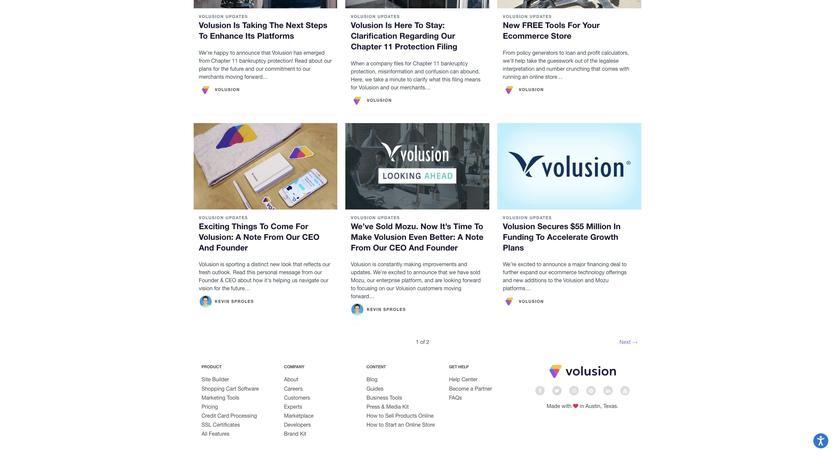 Task type: vqa. For each thing, say whether or not it's contained in the screenshot.


Task type: locate. For each thing, give the bounding box(es) containing it.
2 vertical spatial our
[[373, 243, 387, 252]]

become
[[449, 386, 469, 392]]

0 horizontal spatial ceo
[[225, 277, 236, 283]]

next left → on the right bottom of page
[[620, 339, 631, 345]]

shopping cart software link
[[202, 386, 259, 392]]

this inside 'when a company files for chapter 11 bankruptcy protection, misinformation and confusion can abound. here, we take a minute to clarify what this filing means for volusion and our merchants…'
[[442, 76, 451, 82]]

deal
[[611, 261, 621, 267]]

follow volusion on instagram image
[[572, 388, 577, 393]]

note
[[244, 232, 262, 242], [466, 232, 484, 242]]

help inside help center become a partner faqs
[[449, 377, 461, 383]]

us
[[292, 277, 298, 283]]

bankruptcy up future
[[240, 58, 266, 64]]

excited down constantly
[[389, 269, 406, 275]]

excited inside we're excited to announce a major financing deal to further expand our ecommerce technology offerings and new additions to the volusion and mozu platforms…
[[518, 261, 536, 267]]

plans
[[503, 243, 524, 252]]

careers link
[[284, 386, 303, 392]]

1 vertical spatial next
[[620, 339, 631, 345]]

volusion link down merchants
[[199, 83, 240, 97]]

1 vertical spatial moving
[[444, 285, 462, 291]]

0 vertical spatial about
[[309, 58, 323, 64]]

forward… down focusing
[[351, 293, 375, 299]]

volusion link down platforms…
[[503, 295, 545, 308]]

0 horizontal spatial kit
[[300, 431, 307, 437]]

marketplace link
[[284, 413, 314, 419]]

updates inside volusion updates volusion is taking the next steps to enhance its platforms
[[226, 14, 248, 19]]

we're up further
[[503, 261, 517, 267]]

for up merchants
[[213, 66, 220, 72]]

volusion link for volusion secures $55 million in funding to accelerate growth plans
[[503, 295, 545, 308]]

0 horizontal spatial tools
[[227, 395, 239, 401]]

sproles
[[232, 299, 254, 304], [384, 307, 406, 312]]

0 horizontal spatial chapter
[[211, 58, 231, 64]]

0 horizontal spatial next
[[286, 20, 304, 30]]

million
[[587, 222, 612, 231]]

1 vertical spatial we're
[[503, 261, 517, 267]]

1 a from the left
[[236, 232, 241, 242]]

1 vertical spatial our
[[286, 232, 300, 242]]

forward…
[[245, 74, 268, 80], [351, 293, 375, 299]]

1 horizontal spatial kevin
[[367, 307, 382, 312]]

chapter down clarification
[[351, 42, 382, 51]]

and down even
[[409, 243, 424, 252]]

is inside volusion is constantly making improvements and updates. we're excited to announce that we have sold mozu, our enterprise platform, and are looking forward to focusing on our volusion customers moving forward…
[[373, 261, 377, 267]]

heart image
[[574, 403, 579, 409]]

new up platforms…
[[514, 277, 524, 283]]

0 horizontal spatial a
[[236, 232, 241, 242]]

our inside "volusion updates we've sold mozu. now it's time to make volusion even better: a note from our ceo and founder"
[[373, 243, 387, 252]]

exciting
[[199, 222, 230, 231]]

read inside the we're happy to announce that volusion has emerged from chapter 11 bankruptcy protection! read about our plans for the future and our commitment to our merchants moving forward…
[[295, 58, 308, 64]]

regarding
[[400, 31, 439, 40]]

and inside the we're happy to announce that volusion has emerged from chapter 11 bankruptcy protection! read about our plans for the future and our commitment to our merchants moving forward…
[[246, 66, 255, 72]]

0 vertical spatial of
[[585, 58, 589, 64]]

1 horizontal spatial with
[[620, 66, 630, 72]]

0 vertical spatial how
[[367, 413, 378, 419]]

the inside the we're happy to announce that volusion has emerged from chapter 11 bankruptcy protection! read about our plans for the future and our commitment to our merchants moving forward…
[[221, 66, 229, 72]]

1 vertical spatial ceo
[[390, 243, 407, 252]]

0 vertical spatial sproles
[[232, 299, 254, 304]]

1 horizontal spatial note
[[466, 232, 484, 242]]

a inside help center become a partner faqs
[[471, 386, 474, 392]]

chapter up clarify
[[413, 60, 433, 66]]

and down misinformation
[[381, 84, 390, 90]]

tools
[[546, 20, 566, 30], [227, 395, 239, 401], [390, 395, 403, 401]]

to inside 'volusion updates exciting things to come for volusion: a note from our ceo and founder'
[[260, 222, 269, 231]]

major
[[573, 261, 586, 267]]

platforms…
[[503, 285, 531, 291]]

next up platforms
[[286, 20, 304, 30]]

1 horizontal spatial 11
[[384, 42, 393, 51]]

2 horizontal spatial 11
[[434, 60, 440, 66]]

ceo
[[302, 232, 320, 242], [390, 243, 407, 252], [225, 277, 236, 283]]

new inside "volusion is sporting a distinct new look that reflects our fresh outlook. read this personal message from our founder & ceo about how it's helping us navigate our vision for the future…"
[[270, 261, 280, 267]]

free
[[523, 20, 544, 30]]

the left future
[[221, 66, 229, 72]]

to right deal
[[623, 261, 627, 267]]

announce up ecommerce
[[544, 261, 567, 267]]

0 vertical spatial kevin sproles
[[215, 299, 254, 304]]

2 how from the top
[[367, 422, 378, 428]]

ceo up constantly
[[390, 243, 407, 252]]

1 horizontal spatial tools
[[390, 395, 403, 401]]

ssl
[[202, 422, 212, 428]]

0 horizontal spatial kevin
[[215, 299, 230, 304]]

0 horizontal spatial &
[[220, 277, 224, 283]]

2
[[427, 339, 430, 345]]

we're left happy
[[199, 50, 213, 56]]

1 note from the left
[[244, 232, 262, 242]]

to inside the from policy generators to loan and profit calculators, we'll help take the guesswork out of the legalese interpretation and number crunching that comes with running an online store…
[[560, 50, 565, 56]]

kit inside blog guides business tools press & media kit how to sell products online how to start an online store
[[403, 404, 409, 410]]

volusion:
[[199, 232, 234, 242]]

0 horizontal spatial announce
[[237, 50, 260, 56]]

0 horizontal spatial kevin sproles link
[[199, 295, 254, 308]]

is
[[234, 20, 240, 30], [221, 261, 224, 267], [373, 261, 377, 267]]

& down 'business tools' link
[[382, 404, 385, 410]]

careers
[[284, 386, 303, 392]]

bankruptcy up can
[[441, 60, 468, 66]]

an inside the from policy generators to loan and profit calculators, we'll help take the guesswork out of the legalese interpretation and number crunching that comes with running an online store…
[[523, 74, 529, 80]]

processing
[[231, 413, 257, 419]]

volusion link down running
[[503, 83, 545, 97]]

blog
[[367, 377, 378, 383]]

is up outlook. in the left bottom of the page
[[221, 261, 224, 267]]

store inside blog guides business tools press & media kit how to sell products online how to start an online store
[[423, 422, 435, 428]]

0 horizontal spatial take
[[374, 76, 384, 82]]

1 horizontal spatial our
[[373, 243, 387, 252]]

updates inside the volusion updates new free tools for your ecommerce store
[[530, 14, 552, 19]]

kevin sproles link down future…
[[199, 295, 254, 308]]

0 vertical spatial announce
[[237, 50, 260, 56]]

1 horizontal spatial an
[[523, 74, 529, 80]]

we up looking
[[449, 269, 456, 275]]

1 horizontal spatial &
[[382, 404, 385, 410]]

kevin sproles link down on
[[351, 303, 406, 316]]

customers
[[284, 395, 310, 401]]

1 horizontal spatial next
[[620, 339, 631, 345]]

2 note from the left
[[466, 232, 484, 242]]

an down how to sell products online link
[[399, 422, 404, 428]]

to up merchants…
[[408, 76, 412, 82]]

announce down the making on the bottom of the page
[[414, 269, 437, 275]]

online right products
[[419, 413, 434, 419]]

0 horizontal spatial we're
[[199, 50, 213, 56]]

updates for things
[[226, 215, 248, 220]]

1 how from the top
[[367, 413, 378, 419]]

note down things
[[244, 232, 262, 242]]

to
[[536, 232, 545, 242]]

a left minute
[[386, 76, 388, 82]]

blog link
[[367, 377, 378, 383]]

marketing tools link
[[202, 395, 239, 401]]

the inside volusion updates volusion is taking the next steps to enhance its platforms
[[270, 20, 284, 30]]

store down how to sell products online link
[[423, 422, 435, 428]]

chapter inside 'when a company files for chapter 11 bankruptcy protection, misinformation and confusion can abound. here, we take a minute to clarify what this filing means for volusion and our merchants…'
[[413, 60, 433, 66]]

ceo inside "volusion is sporting a distinct new look that reflects our fresh outlook. read this personal message from our founder & ceo about how it's helping us navigate our vision for the future…"
[[225, 277, 236, 283]]

updates for sold
[[378, 215, 400, 220]]

updates inside volusion updates volusion secures $55 million in funding to accelerate growth plans
[[530, 215, 552, 220]]

0 vertical spatial next
[[286, 20, 304, 30]]

1 vertical spatial store
[[423, 422, 435, 428]]

1 horizontal spatial is
[[234, 20, 240, 30]]

note inside 'volusion updates exciting things to come for volusion: a note from our ceo and founder'
[[244, 232, 262, 242]]

sproles down on
[[384, 307, 406, 312]]

store
[[552, 31, 572, 40], [423, 422, 435, 428]]

our down 'come'
[[286, 232, 300, 242]]

protection,
[[351, 68, 377, 74]]

store inside the volusion updates new free tools for your ecommerce store
[[552, 31, 572, 40]]

1 horizontal spatial moving
[[444, 285, 462, 291]]

that down improvements
[[439, 269, 448, 275]]

moving down future
[[226, 74, 243, 80]]

new inside we're excited to announce a major financing deal to further expand our ecommerce technology offerings and new additions to the volusion and mozu platforms…
[[514, 277, 524, 283]]

it's
[[265, 277, 272, 283]]

2 vertical spatial announce
[[414, 269, 437, 275]]

to up regarding
[[415, 20, 424, 30]]

1 horizontal spatial this
[[442, 76, 451, 82]]

in
[[614, 222, 621, 231], [580, 403, 585, 409]]

volusion is sporting a distinct new look that reflects our fresh outlook. read this personal message from our founder & ceo about how it's helping us navigate our vision for the future…
[[199, 261, 331, 291]]

1 horizontal spatial a
[[458, 232, 463, 242]]

0 vertical spatial read
[[295, 58, 308, 64]]

updates up things
[[226, 215, 248, 220]]

1 horizontal spatial sproles
[[384, 307, 406, 312]]

even
[[409, 232, 428, 242]]

1 horizontal spatial we're
[[503, 261, 517, 267]]

0 horizontal spatial we
[[365, 76, 372, 82]]

updates.
[[351, 269, 372, 275]]

1 horizontal spatial of
[[585, 58, 589, 64]]

volusion inside the we're happy to announce that volusion has emerged from chapter 11 bankruptcy protection! read about our plans for the future and our commitment to our merchants moving forward…
[[272, 50, 292, 56]]

1 of 2
[[416, 339, 430, 345]]

updates for free
[[530, 14, 552, 19]]

that inside "volusion is sporting a distinct new look that reflects our fresh outlook. read this personal message from our founder & ceo about how it's helping us navigate our vision for the future…"
[[293, 261, 302, 267]]

kit for brand
[[300, 431, 307, 437]]

a down the 'center'
[[471, 386, 474, 392]]

0 vertical spatial with
[[620, 66, 630, 72]]

volusion inside "volusion is sporting a distinct new look that reflects our fresh outlook. read this personal message from our founder & ceo about how it's helping us navigate our vision for the future…"
[[199, 261, 219, 267]]

1 horizontal spatial in
[[614, 222, 621, 231]]

the inside "volusion is sporting a distinct new look that reflects our fresh outlook. read this personal message from our founder & ceo about how it's helping us navigate our vision for the future…"
[[222, 285, 230, 291]]

and down further
[[503, 277, 512, 283]]

1 vertical spatial this
[[247, 269, 256, 275]]

11 up confusion
[[434, 60, 440, 66]]

2 vertical spatial ceo
[[225, 277, 236, 283]]

kevin sproles for we've sold mozu. now it's time to make volusion even better: a note from our ceo and founder
[[367, 307, 406, 312]]

to inside the volusion updates volusion is here to stay: clarification regarding our chapter 11 protection filing
[[415, 20, 424, 30]]

0 horizontal spatial 11
[[232, 58, 238, 64]]

0 horizontal spatial note
[[244, 232, 262, 242]]

sproles down future…
[[232, 299, 254, 304]]

made
[[547, 403, 561, 409]]

that up protection!
[[262, 50, 271, 56]]

0 vertical spatial kit
[[403, 404, 409, 410]]

note down time
[[466, 232, 484, 242]]

company
[[371, 60, 393, 66]]

updates inside "volusion updates we've sold mozu. now it's time to make volusion even better: a note from our ceo and founder"
[[378, 215, 400, 220]]

has
[[294, 50, 302, 56]]

sproles for make
[[384, 307, 406, 312]]

volusion link for volusion is here to stay: clarification regarding our chapter 11 protection filing
[[351, 94, 392, 107]]

updates up "secures"
[[530, 215, 552, 220]]

0 horizontal spatial kevin sproles
[[215, 299, 254, 304]]

from inside the we're happy to announce that volusion has emerged from chapter 11 bankruptcy protection! read about our plans for the future and our commitment to our merchants moving forward…
[[199, 58, 210, 64]]

new
[[270, 261, 280, 267], [514, 277, 524, 283]]

stay:
[[426, 20, 445, 30]]

generators
[[533, 50, 558, 56]]

volusion
[[199, 14, 224, 19], [351, 14, 376, 19], [503, 14, 528, 19], [199, 20, 231, 30], [351, 20, 384, 30], [272, 50, 292, 56], [359, 84, 379, 90], [215, 87, 240, 92], [519, 87, 545, 92], [367, 98, 392, 103], [199, 215, 224, 220], [351, 215, 376, 220], [503, 215, 528, 220], [503, 222, 536, 231], [374, 232, 407, 242], [199, 261, 219, 267], [351, 261, 371, 267], [564, 277, 584, 283], [396, 285, 416, 291], [519, 299, 545, 304]]

&
[[220, 277, 224, 283], [382, 404, 385, 410]]

$55
[[571, 222, 585, 231]]

0 vertical spatial new
[[270, 261, 280, 267]]

a down time
[[458, 232, 463, 242]]

this
[[442, 76, 451, 82], [247, 269, 256, 275]]

tools up media
[[390, 395, 403, 401]]

help center link
[[449, 377, 478, 383]]

our up filing
[[441, 31, 456, 40]]

0 horizontal spatial in
[[580, 403, 585, 409]]

we're for volusion is taking the next steps to enhance its platforms
[[199, 50, 213, 56]]

customers link
[[284, 395, 310, 401]]

1 vertical spatial online
[[406, 422, 421, 428]]

volusion secures $55 million in funding to accelerate growth plans image
[[498, 123, 642, 210]]

volusion link down the here,
[[351, 94, 392, 107]]

kit inside about careers customers experts marketplace developers brand kit
[[300, 431, 307, 437]]

we're inside the we're happy to announce that volusion has emerged from chapter 11 bankruptcy protection! read about our plans for the future and our commitment to our merchants moving forward…
[[199, 50, 213, 56]]

announce inside volusion is constantly making improvements and updates. we're excited to announce that we have sold mozu, our enterprise platform, and are looking forward to focusing on our volusion customers moving forward…
[[414, 269, 437, 275]]

to left start at the left bottom of the page
[[379, 422, 384, 428]]

a left major
[[569, 261, 571, 267]]

we're inside we're excited to announce a major financing deal to further expand our ecommerce technology offerings and new additions to the volusion and mozu platforms…
[[503, 261, 517, 267]]

0 horizontal spatial about
[[238, 277, 252, 283]]

kevin down outlook. in the left bottom of the page
[[215, 299, 230, 304]]

1 vertical spatial &
[[382, 404, 385, 410]]

announce
[[237, 50, 260, 56], [544, 261, 567, 267], [414, 269, 437, 275]]

0 vertical spatial moving
[[226, 74, 243, 80]]

kit up products
[[403, 404, 409, 410]]

moving inside the we're happy to announce that volusion has emerged from chapter 11 bankruptcy protection! read about our plans for the future and our commitment to our merchants moving forward…
[[226, 74, 243, 80]]

0 vertical spatial we
[[365, 76, 372, 82]]

1 horizontal spatial store
[[552, 31, 572, 40]]

2 horizontal spatial tools
[[546, 20, 566, 30]]

1 vertical spatial excited
[[389, 269, 406, 275]]

cart
[[226, 386, 236, 392]]

1 vertical spatial an
[[399, 422, 404, 428]]

navigate
[[299, 277, 319, 283]]

is for we've
[[373, 261, 377, 267]]

is inside "volusion is sporting a distinct new look that reflects our fresh outlook. read this personal message from our founder & ceo about how it's helping us navigate our vision for the future…"
[[221, 261, 224, 267]]

products
[[396, 413, 417, 419]]

to inside 'when a company files for chapter 11 bankruptcy protection, misinformation and confusion can abound. here, we take a minute to clarify what this filing means for volusion and our merchants…'
[[408, 76, 412, 82]]

1 vertical spatial of
[[421, 339, 425, 345]]

loan
[[566, 50, 576, 56]]

volusion link for new free tools for your ecommerce store
[[503, 83, 545, 97]]

11 up future
[[232, 58, 238, 64]]

1 horizontal spatial kevin sproles link
[[351, 303, 406, 316]]

1 vertical spatial take
[[374, 76, 384, 82]]

0 vertical spatial &
[[220, 277, 224, 283]]

blog guides business tools press & media kit how to sell products online how to start an online store
[[367, 377, 435, 428]]

our
[[324, 58, 332, 64], [256, 66, 264, 72], [303, 66, 311, 72], [391, 84, 399, 90], [323, 261, 331, 267], [315, 269, 322, 275], [540, 269, 548, 275], [321, 277, 329, 283], [367, 277, 375, 283], [387, 285, 395, 291]]

online down products
[[406, 422, 421, 428]]

an inside blog guides business tools press & media kit how to sell products online how to start an online store
[[399, 422, 404, 428]]

secures
[[538, 222, 569, 231]]

chapter down happy
[[211, 58, 231, 64]]

better:
[[430, 232, 456, 242]]

1 vertical spatial we
[[449, 269, 456, 275]]

11 inside 'when a company files for chapter 11 bankruptcy protection, misinformation and confusion can abound. here, we take a minute to clarify what this filing means for volusion and our merchants…'
[[434, 60, 440, 66]]

& down outlook. in the left bottom of the page
[[220, 277, 224, 283]]

mozu,
[[351, 277, 366, 283]]

founder inside "volusion updates we've sold mozu. now it's time to make volusion even better: a note from our ceo and founder"
[[427, 243, 458, 252]]

updates up is
[[378, 14, 400, 19]]

0 horizontal spatial excited
[[389, 269, 406, 275]]

developers link
[[284, 422, 311, 428]]

our inside we're excited to announce a major financing deal to further expand our ecommerce technology offerings and new additions to the volusion and mozu platforms…
[[540, 269, 548, 275]]

help up become
[[449, 377, 461, 383]]

growth
[[591, 232, 619, 242]]

kit
[[403, 404, 409, 410], [300, 431, 307, 437]]

0 horizontal spatial is
[[221, 261, 224, 267]]

that right the look
[[293, 261, 302, 267]]

next inside 'pagination' navigation
[[620, 339, 631, 345]]

a inside "volusion is sporting a distinct new look that reflects our fresh outlook. read this personal message from our founder & ceo about how it's helping us navigate our vision for the future…"
[[247, 261, 250, 267]]

that left the comes
[[592, 66, 601, 72]]

when a company files for chapter 11 bankruptcy protection, misinformation and confusion can abound. here, we take a minute to clarify what this filing means for volusion and our merchants…
[[351, 60, 481, 90]]

1 vertical spatial sproles
[[384, 307, 406, 312]]

take down the policy
[[527, 58, 537, 64]]

1 vertical spatial read
[[233, 269, 246, 275]]

enterprise
[[377, 277, 401, 283]]

reflects
[[304, 261, 321, 267]]

from down make
[[351, 243, 371, 252]]

for right "vision"
[[214, 285, 221, 291]]

a left distinct
[[247, 261, 250, 267]]

0 horizontal spatial read
[[233, 269, 246, 275]]

this up how
[[247, 269, 256, 275]]

to down has
[[297, 66, 302, 72]]

commitment
[[265, 66, 295, 72]]

1 vertical spatial kit
[[300, 431, 307, 437]]

1 horizontal spatial forward…
[[351, 293, 375, 299]]

with right the comes
[[620, 66, 630, 72]]

2 horizontal spatial announce
[[544, 261, 567, 267]]

take
[[527, 58, 537, 64], [374, 76, 384, 82]]

its
[[246, 31, 255, 40]]

for left your
[[568, 20, 581, 30]]

we down protection,
[[365, 76, 372, 82]]

from inside "volusion updates we've sold mozu. now it's time to make volusion even better: a note from our ceo and founder"
[[351, 243, 371, 252]]

0 vertical spatial an
[[523, 74, 529, 80]]

taking
[[242, 20, 267, 30]]

to right happy
[[230, 50, 235, 56]]

announce inside we're excited to announce a major financing deal to further expand our ecommerce technology offerings and new additions to the volusion and mozu platforms…
[[544, 261, 567, 267]]

1 horizontal spatial kit
[[403, 404, 409, 410]]

updates inside 'volusion updates exciting things to come for volusion: a note from our ceo and founder'
[[226, 215, 248, 220]]

11 down clarification
[[384, 42, 393, 51]]

a inside we're excited to announce a major financing deal to further expand our ecommerce technology offerings and new additions to the volusion and mozu platforms…
[[569, 261, 571, 267]]

1 vertical spatial about
[[238, 277, 252, 283]]

2 a from the left
[[458, 232, 463, 242]]

0 horizontal spatial of
[[421, 339, 425, 345]]

0 horizontal spatial moving
[[226, 74, 243, 80]]

kit for media
[[403, 404, 409, 410]]

0 vertical spatial our
[[441, 31, 456, 40]]

our inside 'when a company files for chapter 11 bankruptcy protection, misinformation and confusion can abound. here, we take a minute to clarify what this filing means for volusion and our merchants…'
[[391, 84, 399, 90]]

0 horizontal spatial store
[[423, 422, 435, 428]]

sell
[[386, 413, 394, 419]]

kevin sproles down on
[[367, 307, 406, 312]]

site builder shopping cart software marketing tools pricing credit card processing ssl certificates all features
[[202, 377, 259, 437]]

store up loan
[[552, 31, 572, 40]]

marketing
[[202, 395, 226, 401]]

ceo inside 'volusion updates exciting things to come for volusion: a note from our ceo and founder'
[[302, 232, 320, 242]]

1 horizontal spatial kevin sproles
[[367, 307, 406, 312]]

0 horizontal spatial this
[[247, 269, 256, 275]]

1 vertical spatial kevin sproles
[[367, 307, 406, 312]]

1 vertical spatial new
[[514, 277, 524, 283]]

legalese
[[600, 58, 619, 64]]

about down emerged
[[309, 58, 323, 64]]

forward… down commitment
[[245, 74, 268, 80]]

to up the guesswork
[[560, 50, 565, 56]]

we're
[[199, 50, 213, 56], [503, 261, 517, 267]]

next →
[[620, 339, 638, 345]]

the left future…
[[222, 285, 230, 291]]

about up future…
[[238, 277, 252, 283]]

take down company
[[374, 76, 384, 82]]

0 vertical spatial store
[[552, 31, 572, 40]]

1 vertical spatial with
[[562, 403, 572, 409]]

0 vertical spatial excited
[[518, 261, 536, 267]]

updates inside the volusion updates volusion is here to stay: clarification regarding our chapter 11 protection filing
[[378, 14, 400, 19]]

our up constantly
[[373, 243, 387, 252]]

updates up sold
[[378, 215, 400, 220]]

founder up "sporting" at the bottom
[[216, 243, 248, 252]]

announce inside the we're happy to announce that volusion has emerged from chapter 11 bankruptcy protection! read about our plans for the future and our commitment to our merchants moving forward…
[[237, 50, 260, 56]]

this inside "volusion is sporting a distinct new look that reflects our fresh outlook. read this personal message from our founder & ceo about how it's helping us navigate our vision for the future…"
[[247, 269, 256, 275]]

from up navigate
[[302, 269, 313, 275]]

ecommerce
[[503, 31, 549, 40]]

the down ecommerce
[[555, 277, 562, 283]]

we've sold mozu. now it's time to make volusion even better: a note from our ceo and founder image
[[346, 123, 490, 210]]

a down things
[[236, 232, 241, 242]]

all features link
[[202, 431, 230, 437]]

1 vertical spatial forward…
[[351, 293, 375, 299]]

founder down better:
[[427, 243, 458, 252]]

press
[[367, 404, 380, 410]]

is for exciting
[[221, 261, 224, 267]]

for right 'come'
[[296, 222, 309, 231]]

next inside volusion updates volusion is taking the next steps to enhance its platforms
[[286, 20, 304, 30]]

the
[[270, 20, 284, 30], [539, 58, 546, 64], [591, 58, 598, 64], [221, 66, 229, 72], [555, 277, 562, 283], [222, 285, 230, 291]]

content
[[367, 365, 386, 370]]

0 vertical spatial we're
[[199, 50, 213, 56]]

funding
[[503, 232, 534, 242]]

to left sell
[[379, 413, 384, 419]]

bankruptcy
[[240, 58, 266, 64], [441, 60, 468, 66]]

future
[[230, 66, 244, 72]]

2 horizontal spatial ceo
[[390, 243, 407, 252]]

0 horizontal spatial new
[[270, 261, 280, 267]]

from down 'come'
[[264, 232, 284, 242]]

1 horizontal spatial read
[[295, 58, 308, 64]]

0 horizontal spatial bankruptcy
[[240, 58, 266, 64]]

experts link
[[284, 404, 303, 410]]

tools inside blog guides business tools press & media kit how to sell products online how to start an online store
[[390, 395, 403, 401]]

is inside volusion updates volusion is taking the next steps to enhance its platforms
[[234, 20, 240, 30]]



Task type: describe. For each thing, give the bounding box(es) containing it.
have
[[458, 269, 469, 275]]

certificates
[[213, 422, 240, 428]]

the down generators
[[539, 58, 546, 64]]

we inside volusion is constantly making improvements and updates. we're excited to announce that we have sold mozu, our enterprise platform, and are looking forward to focusing on our volusion customers moving forward…
[[449, 269, 456, 275]]

credit
[[202, 413, 216, 419]]

here,
[[351, 76, 364, 82]]

marketplace
[[284, 413, 314, 419]]

media
[[387, 404, 401, 410]]

become a partner link
[[449, 386, 493, 392]]

kevin for exciting things to come for volusion: a note from our ceo and founder
[[215, 299, 230, 304]]

plans
[[199, 66, 212, 72]]

time
[[454, 222, 473, 231]]

fresh
[[199, 269, 211, 275]]

crunching
[[567, 66, 590, 72]]

open accessibe: accessibility options, statement and help image
[[818, 436, 825, 446]]

of inside the from policy generators to loan and profit calculators, we'll help take the guesswork out of the legalese interpretation and number crunching that comes with running an online store…
[[585, 58, 589, 64]]

how to start an online store link
[[367, 422, 435, 428]]

things
[[232, 222, 258, 231]]

11 inside the volusion updates volusion is here to stay: clarification regarding our chapter 11 protection filing
[[384, 42, 393, 51]]

next → link
[[616, 336, 642, 348]]

0 vertical spatial online
[[419, 413, 434, 419]]

announce for accelerate
[[544, 261, 567, 267]]

outlook.
[[212, 269, 232, 275]]

moving inside volusion is constantly making improvements and updates. we're excited to announce that we have sold mozu, our enterprise platform, and are looking forward to focusing on our volusion customers moving forward…
[[444, 285, 462, 291]]

and down technology
[[585, 277, 594, 283]]

protection
[[395, 42, 435, 51]]

to down ecommerce
[[549, 277, 553, 283]]

software
[[238, 386, 259, 392]]

about inside the we're happy to announce that volusion has emerged from chapter 11 bankruptcy protection! read about our plans for the future and our commitment to our merchants moving forward…
[[309, 58, 323, 64]]

founder inside 'volusion updates exciting things to come for volusion: a note from our ceo and founder'
[[216, 243, 248, 252]]

excited inside volusion is constantly making improvements and updates. we're excited to announce that we have sold mozu, our enterprise platform, and are looking forward to focusing on our volusion customers moving forward…
[[389, 269, 406, 275]]

volusion inside the volusion updates new free tools for your ecommerce store
[[503, 14, 528, 19]]

ssl certificates link
[[202, 422, 240, 428]]

out
[[575, 58, 583, 64]]

announce for enhance
[[237, 50, 260, 56]]

volusion inside 'when a company files for chapter 11 bankruptcy protection, misinformation and confusion can abound. here, we take a minute to clarify what this filing means for volusion and our merchants…'
[[359, 84, 379, 90]]

for down the here,
[[351, 84, 358, 90]]

and up online at the top right of the page
[[536, 66, 546, 72]]

from
[[503, 50, 516, 56]]

center
[[462, 377, 478, 383]]

faqs
[[449, 395, 462, 401]]

company
[[284, 365, 305, 370]]

kevin for we've sold mozu. now it's time to make volusion even better: a note from our ceo and founder
[[367, 307, 382, 312]]

files
[[394, 60, 404, 66]]

store…
[[546, 74, 563, 80]]

volusion link for volusion is taking the next steps to enhance its platforms
[[199, 83, 240, 97]]

austin,
[[586, 403, 602, 409]]

0 horizontal spatial with
[[562, 403, 572, 409]]

that inside the from policy generators to loan and profit calculators, we'll help take the guesswork out of the legalese interpretation and number crunching that comes with running an online store…
[[592, 66, 601, 72]]

shopping
[[202, 386, 225, 392]]

from inside "volusion is sporting a distinct new look that reflects our fresh outlook. read this personal message from our founder & ceo about how it's helping us navigate our vision for the future…"
[[302, 269, 313, 275]]

misinformation
[[378, 68, 414, 74]]

volusion is here to stay: clarification regarding our chapter 11 protection filing image
[[346, 0, 490, 8]]

faqs link
[[449, 395, 462, 401]]

ecommerce software by volusion image
[[549, 364, 618, 379]]

ecommerce
[[549, 269, 577, 275]]

we inside 'when a company files for chapter 11 bankruptcy protection, misinformation and confusion can abound. here, we take a minute to clarify what this filing means for volusion and our merchants…'
[[365, 76, 372, 82]]

chapter inside the volusion updates volusion is here to stay: clarification regarding our chapter 11 protection filing
[[351, 42, 382, 51]]

bankruptcy inside the we're happy to announce that volusion has emerged from chapter 11 bankruptcy protection! read about our plans for the future and our commitment to our merchants moving forward…
[[240, 58, 266, 64]]

confusion
[[426, 68, 449, 74]]

and inside 'volusion updates exciting things to come for volusion: a note from our ceo and founder'
[[199, 243, 214, 252]]

texas.
[[604, 403, 619, 409]]

sold
[[376, 222, 393, 231]]

updates for secures
[[530, 215, 552, 220]]

get help
[[449, 365, 469, 370]]

about link
[[284, 377, 299, 383]]

volusion is taking the next steps to enhance its platforms image
[[194, 0, 338, 8]]

means
[[465, 76, 481, 82]]

founder inside "volusion is sporting a distinct new look that reflects our fresh outlook. read this personal message from our founder & ceo about how it's helping us navigate our vision for the future…"
[[199, 277, 219, 283]]

calculators,
[[602, 50, 630, 56]]

follow volusion on pinterest image
[[589, 388, 594, 393]]

made with
[[547, 403, 574, 409]]

that inside volusion is constantly making improvements and updates. we're excited to announce that we have sold mozu, our enterprise platform, and are looking forward to focusing on our volusion customers moving forward…
[[439, 269, 448, 275]]

kevin sproles link for exciting things to come for volusion: a note from our ceo and founder
[[199, 295, 254, 308]]

abound.
[[461, 68, 480, 74]]

follow volusion on linkedin image
[[606, 388, 611, 393]]

accelerate
[[548, 232, 589, 242]]

it's
[[440, 222, 452, 231]]

our inside 'volusion updates exciting things to come for volusion: a note from our ceo and founder'
[[286, 232, 300, 242]]

new free tools for your ecommerce store image
[[498, 0, 642, 8]]

for inside "volusion is sporting a distinct new look that reflects our fresh outlook. read this personal message from our founder & ceo about how it's helping us navigate our vision for the future…"
[[214, 285, 221, 291]]

we're for volusion secures $55 million in funding to accelerate growth plans
[[503, 261, 517, 267]]

exciting things to come for volusion: a note from our ceo and founder image
[[194, 123, 338, 210]]

can
[[451, 68, 459, 74]]

clarification
[[351, 31, 398, 40]]

volusion updates volusion secures $55 million in funding to accelerate growth plans
[[503, 215, 621, 252]]

about inside "volusion is sporting a distinct new look that reflects our fresh outlook. read this personal message from our founder & ceo about how it's helping us navigate our vision for the future…"
[[238, 277, 252, 283]]

kevin sproles link for we've sold mozu. now it's time to make volusion even better: a note from our ceo and founder
[[351, 303, 406, 316]]

follow volusion on twitter image
[[555, 388, 560, 393]]

card
[[218, 413, 229, 419]]

guesswork
[[548, 58, 574, 64]]

merchants…
[[400, 84, 431, 90]]

and up 'have'
[[459, 261, 468, 267]]

emerged
[[304, 50, 325, 56]]

site builder link
[[202, 377, 229, 383]]

about careers customers experts marketplace developers brand kit
[[284, 377, 314, 437]]

from inside 'volusion updates exciting things to come for volusion: a note from our ceo and founder'
[[264, 232, 284, 242]]

& inside "volusion is sporting a distinct new look that reflects our fresh outlook. read this personal message from our founder & ceo about how it's helping us navigate our vision for the future…"
[[220, 277, 224, 283]]

focusing
[[357, 285, 378, 291]]

business
[[367, 395, 389, 401]]

follow volusion on youtube image
[[623, 388, 628, 393]]

chapter inside the we're happy to announce that volusion has emerged from chapter 11 bankruptcy protection! read about our plans for the future and our commitment to our merchants moving forward…
[[211, 58, 231, 64]]

sold
[[471, 269, 481, 275]]

is
[[386, 20, 392, 30]]

take inside 'when a company files for chapter 11 bankruptcy protection, misinformation and confusion can abound. here, we take a minute to clarify what this filing means for volusion and our merchants…'
[[374, 76, 384, 82]]

updates for is
[[378, 14, 400, 19]]

take inside the from policy generators to loan and profit calculators, we'll help take the guesswork out of the legalese interpretation and number crunching that comes with running an online store…
[[527, 58, 537, 64]]

to up platform,
[[407, 269, 412, 275]]

help center become a partner faqs
[[449, 377, 493, 401]]

read inside "volusion is sporting a distinct new look that reflects our fresh outlook. read this personal message from our founder & ceo about how it's helping us navigate our vision for the future…"
[[233, 269, 246, 275]]

on
[[379, 285, 385, 291]]

to inside volusion updates volusion is taking the next steps to enhance its platforms
[[199, 31, 208, 40]]

filing
[[452, 76, 464, 82]]

forward… inside volusion is constantly making improvements and updates. we're excited to announce that we have sold mozu, our enterprise platform, and are looking forward to focusing on our volusion customers moving forward…
[[351, 293, 375, 299]]

and up customers
[[425, 277, 434, 283]]

vision
[[199, 285, 213, 291]]

guides
[[367, 386, 384, 392]]

a up protection,
[[366, 60, 369, 66]]

platform,
[[402, 277, 423, 283]]

and up out
[[578, 50, 587, 56]]

our inside the volusion updates volusion is here to stay: clarification regarding our chapter 11 protection filing
[[441, 31, 456, 40]]

in inside volusion updates volusion secures $55 million in funding to accelerate growth plans
[[614, 222, 621, 231]]

volusion inside we're excited to announce a major financing deal to further expand our ecommerce technology offerings and new additions to the volusion and mozu platforms…
[[564, 277, 584, 283]]

note inside "volusion updates we've sold mozu. now it's time to make volusion even better: a note from our ceo and founder"
[[466, 232, 484, 242]]

tools inside the 'site builder shopping cart software marketing tools pricing credit card processing ssl certificates all features'
[[227, 395, 239, 401]]

1
[[416, 339, 419, 345]]

and inside "volusion updates we've sold mozu. now it's time to make volusion even better: a note from our ceo and founder"
[[409, 243, 424, 252]]

follow volusion on facebook image
[[539, 388, 542, 393]]

that inside the we're happy to announce that volusion has emerged from chapter 11 bankruptcy protection! read about our plans for the future and our commitment to our merchants moving forward…
[[262, 50, 271, 56]]

volusion inside 'volusion updates exciting things to come for volusion: a note from our ceo and founder'
[[199, 215, 224, 220]]

pricing
[[202, 404, 218, 410]]

& inside blog guides business tools press & media kit how to sell products online how to start an online store
[[382, 404, 385, 410]]

for inside the we're happy to announce that volusion has emerged from chapter 11 bankruptcy protection! read about our plans for the future and our commitment to our merchants moving forward…
[[213, 66, 220, 72]]

looking
[[444, 277, 462, 283]]

to down mozu,
[[351, 285, 356, 291]]

11 inside the we're happy to announce that volusion has emerged from chapter 11 bankruptcy protection! read about our plans for the future and our commitment to our merchants moving forward…
[[232, 58, 238, 64]]

sporting
[[226, 261, 246, 267]]

we've
[[351, 222, 374, 231]]

for inside the volusion updates new free tools for your ecommerce store
[[568, 20, 581, 30]]

make
[[351, 232, 372, 242]]

bankruptcy inside 'when a company files for chapter 11 bankruptcy protection, misinformation and confusion can abound. here, we take a minute to clarify what this filing means for volusion and our merchants…'
[[441, 60, 468, 66]]

brand
[[284, 431, 299, 437]]

a inside "volusion updates we've sold mozu. now it's time to make volusion even better: a note from our ceo and founder"
[[458, 232, 463, 242]]

to inside "volusion updates we've sold mozu. now it's time to make volusion even better: a note from our ceo and founder"
[[475, 222, 484, 231]]

guides link
[[367, 386, 384, 392]]

the down "profit"
[[591, 58, 598, 64]]

ceo inside "volusion updates we've sold mozu. now it's time to make volusion even better: a note from our ceo and founder"
[[390, 243, 407, 252]]

pagination navigation
[[192, 335, 644, 349]]

forward… inside the we're happy to announce that volusion has emerged from chapter 11 bankruptcy protection! read about our plans for the future and our commitment to our merchants moving forward…
[[245, 74, 268, 80]]

0 vertical spatial help
[[459, 365, 469, 370]]

a inside 'volusion updates exciting things to come for volusion: a note from our ceo and founder'
[[236, 232, 241, 242]]

to up 'expand'
[[537, 261, 542, 267]]

the inside we're excited to announce a major financing deal to further expand our ecommerce technology offerings and new additions to the volusion and mozu platforms…
[[555, 277, 562, 283]]

of inside 'pagination' navigation
[[421, 339, 425, 345]]

for right files
[[405, 60, 412, 66]]

kevin sproles for exciting things to come for volusion: a note from our ceo and founder
[[215, 299, 254, 304]]

for inside 'volusion updates exciting things to come for volusion: a note from our ceo and founder'
[[296, 222, 309, 231]]

tools inside the volusion updates new free tools for your ecommerce store
[[546, 20, 566, 30]]

personal
[[257, 269, 278, 275]]

sproles for note
[[232, 299, 254, 304]]

credit card processing link
[[202, 413, 257, 419]]

how
[[253, 277, 263, 283]]

and up clarify
[[415, 68, 424, 74]]

updates for is
[[226, 14, 248, 19]]

your
[[583, 20, 600, 30]]

expand
[[520, 269, 538, 275]]

we're happy to announce that volusion has emerged from chapter 11 bankruptcy protection! read about our plans for the future and our commitment to our merchants moving forward…
[[199, 50, 332, 80]]

message
[[279, 269, 301, 275]]

how to sell products online link
[[367, 413, 434, 419]]

partner
[[475, 386, 493, 392]]

here
[[395, 20, 413, 30]]

with inside the from policy generators to loan and profit calculators, we'll help take the guesswork out of the legalese interpretation and number crunching that comes with running an online store…
[[620, 66, 630, 72]]



